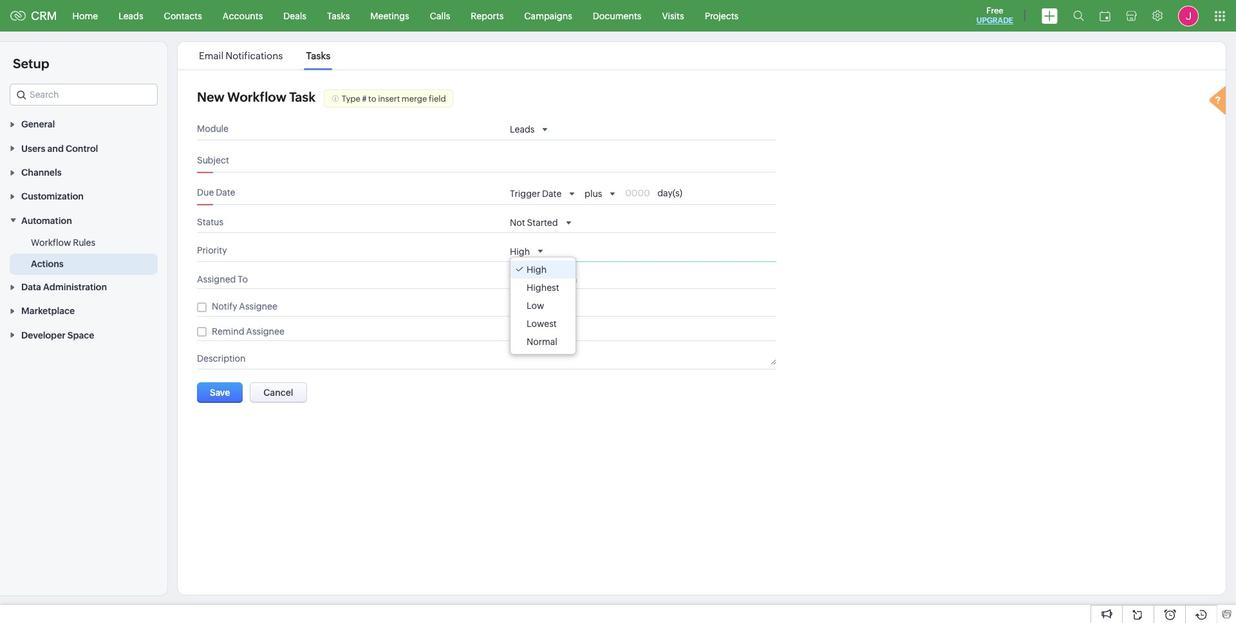 Task type: vqa. For each thing, say whether or not it's contained in the screenshot.


Task type: locate. For each thing, give the bounding box(es) containing it.
automation region
[[0, 232, 167, 275]]

tasks link up task
[[304, 50, 333, 61]]

workflow rules link
[[31, 236, 95, 249]]

customization button
[[0, 184, 167, 208]]

setup
[[13, 56, 49, 71]]

data administration
[[21, 282, 107, 292]]

automation button
[[0, 208, 167, 232]]

0 vertical spatial leads
[[119, 11, 143, 21]]

administration
[[43, 282, 107, 292]]

lowest
[[527, 319, 557, 329]]

marketplace button
[[0, 299, 167, 323]]

#
[[362, 94, 367, 104]]

deals
[[284, 11, 307, 21]]

high up highest
[[527, 265, 547, 275]]

list containing email notifications
[[187, 42, 342, 70]]

None field
[[10, 84, 158, 106]]

trigger
[[510, 189, 541, 199]]

0 vertical spatial assignee
[[239, 301, 278, 312]]

campaigns link
[[514, 0, 583, 31]]

None text field
[[510, 158, 750, 168], [510, 354, 777, 365], [510, 158, 750, 168], [510, 354, 777, 365]]

contacts link
[[154, 0, 212, 31]]

Not Started field
[[510, 217, 574, 229]]

deals link
[[273, 0, 317, 31]]

priority
[[197, 246, 227, 256]]

1 horizontal spatial workflow
[[227, 90, 287, 104]]

1 horizontal spatial leads
[[510, 125, 535, 135]]

module
[[197, 124, 229, 134]]

None submit
[[197, 383, 243, 403]]

customization
[[21, 192, 84, 202]]

1 vertical spatial assignee
[[246, 326, 285, 337]]

trigger date
[[510, 189, 562, 199]]

0 horizontal spatial leads
[[119, 11, 143, 21]]

meetings
[[371, 11, 410, 21]]

tree
[[511, 257, 576, 354]]

1 vertical spatial high
[[527, 265, 547, 275]]

1 vertical spatial workflow
[[31, 238, 71, 248]]

1 horizontal spatial date
[[542, 189, 562, 199]]

projects
[[705, 11, 739, 21]]

high
[[510, 246, 530, 257], [527, 265, 547, 275]]

highest
[[527, 283, 560, 293]]

search element
[[1066, 0, 1092, 32]]

leads inside field
[[510, 125, 535, 135]]

tasks link right deals
[[317, 0, 360, 31]]

calendar image
[[1100, 11, 1111, 21]]

leads inside leads link
[[119, 11, 143, 21]]

Leads field
[[510, 124, 551, 136]]

general
[[21, 119, 55, 130]]

0 vertical spatial workflow
[[227, 90, 287, 104]]

list
[[187, 42, 342, 70]]

None button
[[250, 383, 307, 403]]

crm link
[[10, 9, 57, 23]]

james peterson
[[510, 274, 577, 285]]

field
[[429, 94, 446, 104]]

0 horizontal spatial date
[[216, 187, 235, 197]]

date inside trigger date field
[[542, 189, 562, 199]]

users and control
[[21, 143, 98, 154]]

workflow down notifications
[[227, 90, 287, 104]]

visits
[[662, 11, 685, 21]]

home
[[73, 11, 98, 21]]

leads link
[[108, 0, 154, 31]]

leads for leads link
[[119, 11, 143, 21]]

0 vertical spatial high
[[510, 246, 530, 257]]

workflow
[[227, 90, 287, 104], [31, 238, 71, 248]]

1 vertical spatial leads
[[510, 125, 535, 135]]

assignee for notify assignee
[[239, 301, 278, 312]]

assignee down notify assignee
[[246, 326, 285, 337]]

status
[[197, 217, 224, 227]]

tasks up task
[[306, 50, 331, 61]]

date right due
[[216, 187, 235, 197]]

task
[[289, 90, 316, 104]]

date right 'trigger'
[[542, 189, 562, 199]]

projects link
[[695, 0, 749, 31]]

assignee up remind assignee
[[239, 301, 278, 312]]

date for trigger date
[[542, 189, 562, 199]]

low
[[527, 301, 545, 311]]

tasks
[[327, 11, 350, 21], [306, 50, 331, 61]]

leads
[[119, 11, 143, 21], [510, 125, 535, 135]]

developer
[[21, 330, 66, 341]]

new
[[197, 90, 225, 104]]

due date
[[197, 187, 235, 197]]

developer space button
[[0, 323, 167, 347]]

developer space
[[21, 330, 94, 341]]

crm
[[31, 9, 57, 23]]

high up james
[[510, 246, 530, 257]]

tasks right deals
[[327, 11, 350, 21]]

tree containing high
[[511, 257, 576, 354]]

accounts link
[[212, 0, 273, 31]]

data administration button
[[0, 275, 167, 299]]

workflow up actions
[[31, 238, 71, 248]]

notifications
[[226, 50, 283, 61]]

0000 text field
[[626, 188, 658, 198]]

rules
[[73, 238, 95, 248]]

assignee
[[239, 301, 278, 312], [246, 326, 285, 337]]

date
[[216, 187, 235, 197], [542, 189, 562, 199]]

automation
[[21, 216, 72, 226]]

0 horizontal spatial workflow
[[31, 238, 71, 248]]

users
[[21, 143, 45, 154]]

actions link
[[31, 257, 64, 270]]

remind assignee
[[212, 326, 285, 337]]

actions
[[31, 259, 64, 269]]

channels
[[21, 168, 62, 178]]

type # to insert merge field
[[342, 94, 446, 104]]



Task type: describe. For each thing, give the bounding box(es) containing it.
subject
[[197, 155, 229, 165]]

high inside field
[[510, 246, 530, 257]]

to
[[369, 94, 377, 104]]

workflow inside automation region
[[31, 238, 71, 248]]

free upgrade
[[977, 6, 1014, 25]]

1 vertical spatial tasks
[[306, 50, 331, 61]]

and
[[47, 143, 64, 154]]

workflow rules
[[31, 238, 95, 248]]

to
[[238, 274, 248, 285]]

email notifications link
[[197, 50, 285, 61]]

type
[[342, 94, 361, 104]]

channels button
[[0, 160, 167, 184]]

not started
[[510, 218, 558, 228]]

0 vertical spatial tasks
[[327, 11, 350, 21]]

description
[[197, 354, 246, 364]]

Trigger Date field
[[510, 188, 578, 200]]

data
[[21, 282, 41, 292]]

notify
[[212, 301, 237, 312]]

assignee for remind assignee
[[246, 326, 285, 337]]

control
[[66, 143, 98, 154]]

profile image
[[1179, 5, 1199, 26]]

assigned to
[[197, 274, 248, 285]]

marketplace
[[21, 306, 75, 317]]

assigned
[[197, 274, 236, 285]]

merge
[[402, 94, 427, 104]]

started
[[527, 218, 558, 228]]

leads for the leads field
[[510, 125, 535, 135]]

email notifications
[[199, 50, 283, 61]]

insert
[[378, 94, 400, 104]]

date for due date
[[216, 187, 235, 197]]

profile element
[[1171, 0, 1207, 31]]

documents link
[[583, 0, 652, 31]]

space
[[68, 330, 94, 341]]

accounts
[[223, 11, 263, 21]]

create menu image
[[1042, 8, 1058, 24]]

reports link
[[461, 0, 514, 31]]

calls link
[[420, 0, 461, 31]]

notify assignee
[[212, 301, 278, 312]]

search image
[[1074, 10, 1085, 21]]

reports
[[471, 11, 504, 21]]

peterson
[[539, 274, 577, 285]]

day(s)
[[658, 188, 683, 198]]

plus field
[[585, 188, 619, 200]]

upgrade
[[977, 16, 1014, 25]]

new workflow task
[[197, 90, 316, 104]]

meetings link
[[360, 0, 420, 31]]

james
[[510, 274, 537, 285]]

documents
[[593, 11, 642, 21]]

normal
[[527, 337, 558, 347]]

calls
[[430, 11, 450, 21]]

Search text field
[[10, 84, 157, 105]]

remind
[[212, 326, 244, 337]]

email
[[199, 50, 224, 61]]

visits link
[[652, 0, 695, 31]]

plus
[[585, 189, 603, 199]]

contacts
[[164, 11, 202, 21]]

campaigns
[[525, 11, 573, 21]]

users and control button
[[0, 136, 167, 160]]

High field
[[510, 246, 546, 257]]

due
[[197, 187, 214, 197]]

general button
[[0, 112, 167, 136]]

not
[[510, 218, 525, 228]]

home link
[[62, 0, 108, 31]]

1 vertical spatial tasks link
[[304, 50, 333, 61]]

free
[[987, 6, 1004, 15]]

0 vertical spatial tasks link
[[317, 0, 360, 31]]

create menu element
[[1035, 0, 1066, 31]]



